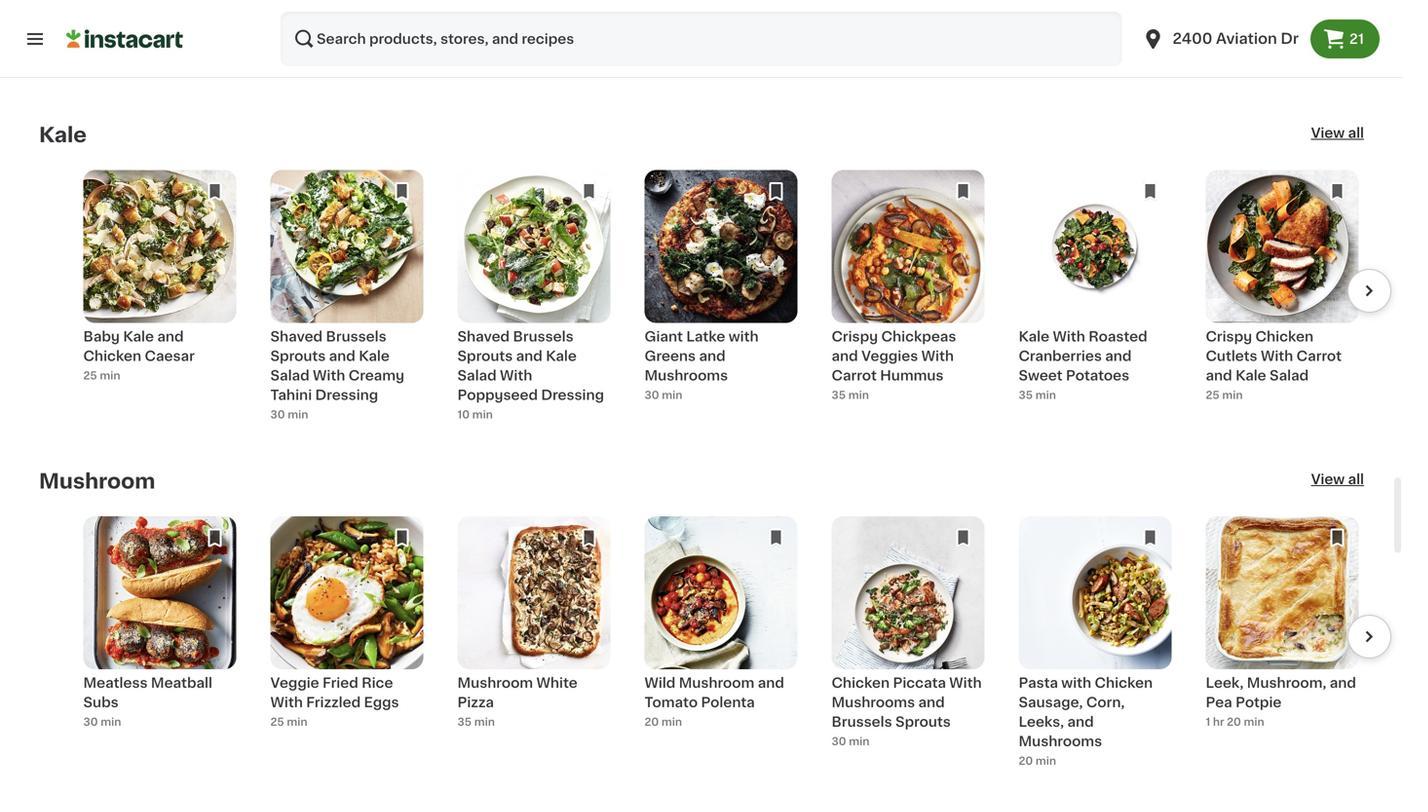 Task type: locate. For each thing, give the bounding box(es) containing it.
caesar
[[145, 350, 195, 363]]

21
[[1350, 32, 1365, 46]]

1 horizontal spatial mushrooms
[[832, 696, 915, 710]]

0 horizontal spatial 35
[[458, 717, 472, 728]]

0 vertical spatial all
[[1349, 126, 1365, 140]]

1 vertical spatial 25
[[1206, 390, 1220, 401]]

35 for carrot
[[832, 390, 846, 401]]

greens
[[645, 350, 696, 363]]

sprouts up tahini
[[271, 350, 326, 363]]

with right piccata on the right bottom of page
[[950, 677, 982, 690]]

None search field
[[281, 12, 1123, 66]]

2 horizontal spatial 25
[[1206, 390, 1220, 401]]

view for kale
[[1312, 126, 1345, 140]]

with inside pasta with chicken sausage, corn, leeks, and mushrooms
[[1062, 677, 1092, 690]]

crispy inside crispy chickpeas and veggies with carrot hummus
[[832, 330, 878, 344]]

25 for veggie fried rice with frizzled eggs
[[271, 717, 284, 728]]

30
[[1206, 44, 1221, 54], [271, 63, 285, 74], [832, 63, 847, 74], [645, 390, 660, 401], [271, 410, 285, 420], [83, 717, 98, 728], [832, 737, 847, 747]]

item carousel region
[[39, 170, 1392, 423], [39, 517, 1392, 770]]

poppyseed
[[458, 389, 538, 402]]

hr inside the recipe card group
[[1214, 717, 1225, 728]]

1 vertical spatial all
[[1349, 473, 1365, 486]]

35
[[832, 390, 846, 401], [1019, 390, 1033, 401], [458, 717, 472, 728]]

1 horizontal spatial with
[[1062, 677, 1092, 690]]

crispy inside 'crispy chicken cutlets with carrot and kale salad'
[[1206, 330, 1253, 344]]

0 vertical spatial hr
[[467, 5, 479, 15]]

with inside the giant latke with greens and mushrooms
[[729, 330, 759, 344]]

shaved
[[271, 330, 323, 344], [458, 330, 510, 344]]

salad
[[271, 369, 310, 383], [458, 369, 497, 383], [1270, 369, 1309, 383]]

shaved brussels sprouts and kale salad with poppyseed dressing
[[458, 330, 604, 402]]

fried
[[323, 677, 358, 690]]

1 horizontal spatial shaved
[[458, 330, 510, 344]]

2 horizontal spatial 35 min
[[1019, 390, 1057, 401]]

kale inside the baby kale and chicken caesar
[[123, 330, 154, 344]]

45 min link
[[645, 0, 798, 64]]

30 min
[[1206, 44, 1244, 54], [271, 63, 308, 74], [832, 63, 870, 74], [645, 390, 683, 401], [271, 410, 308, 420], [83, 717, 121, 728], [832, 737, 870, 747]]

shaved inside shaved brussels sprouts and kale salad with poppyseed dressing
[[458, 330, 510, 344]]

with inside shaved brussels sprouts and kale salad with poppyseed dressing
[[500, 369, 533, 383]]

brussels inside shaved brussels sprouts and kale salad with poppyseed dressing
[[513, 330, 574, 344]]

2 horizontal spatial 30 min link
[[1206, 0, 1359, 64]]

subs
[[83, 696, 119, 710]]

1 horizontal spatial 20
[[1019, 756, 1034, 767]]

0 horizontal spatial mushroom
[[39, 471, 155, 492]]

chicken down baby
[[83, 350, 141, 363]]

and inside kale with roasted cranberries and sweet potatoes
[[1106, 350, 1132, 363]]

1 horizontal spatial sprouts
[[458, 350, 513, 363]]

with down veggie
[[271, 696, 303, 710]]

0 horizontal spatial 30 min link
[[271, 0, 424, 77]]

0 horizontal spatial 25 min
[[83, 371, 120, 381]]

view all
[[1312, 126, 1365, 140], [1312, 473, 1365, 486]]

0 horizontal spatial shaved
[[271, 330, 323, 344]]

view all link
[[1312, 123, 1365, 147], [1312, 470, 1365, 493]]

item carousel region containing meatless meatball subs
[[39, 517, 1392, 770]]

recipe card group containing shaved brussels sprouts and kale salad with creamy tahini dressing
[[271, 170, 424, 423]]

1 view all link from the top
[[1312, 123, 1365, 147]]

with up sausage,
[[1062, 677, 1092, 690]]

5
[[458, 5, 465, 15]]

hummus
[[881, 369, 944, 383]]

0 horizontal spatial dressing
[[315, 389, 378, 402]]

25 min down cutlets
[[1206, 390, 1243, 401]]

with inside shaved brussels sprouts and kale salad with creamy tahini dressing
[[313, 369, 345, 383]]

crispy up veggies at right top
[[832, 330, 878, 344]]

2 all from the top
[[1349, 473, 1365, 486]]

2 dressing from the left
[[541, 389, 604, 402]]

25 down baby
[[83, 371, 97, 381]]

frizzled
[[306, 696, 361, 710]]

mushrooms inside chicken piccata with mushrooms and brussels sprouts
[[832, 696, 915, 710]]

min
[[496, 5, 516, 15], [662, 5, 683, 15], [1224, 44, 1244, 54], [288, 63, 308, 74], [849, 63, 870, 74], [100, 371, 120, 381], [662, 390, 683, 401], [849, 390, 869, 401], [1036, 390, 1057, 401], [1223, 390, 1243, 401], [288, 410, 308, 420], [472, 410, 493, 420], [101, 717, 121, 728], [287, 717, 308, 728], [474, 717, 495, 728], [662, 717, 682, 728], [1244, 717, 1265, 728], [849, 737, 870, 747], [1036, 756, 1057, 767]]

all for mushroom
[[1349, 473, 1365, 486]]

all
[[1349, 126, 1365, 140], [1349, 473, 1365, 486]]

1 vertical spatial with
[[1062, 677, 1092, 690]]

2 crispy from the left
[[1206, 330, 1253, 344]]

1 vertical spatial item carousel region
[[39, 517, 1392, 770]]

2 horizontal spatial mushrooms
[[1019, 735, 1103, 749]]

view all for kale
[[1312, 126, 1365, 140]]

salad inside shaved brussels sprouts and kale salad with creamy tahini dressing
[[271, 369, 310, 383]]

recipe card group
[[83, 170, 236, 410], [271, 170, 424, 423], [458, 170, 611, 423], [645, 170, 798, 410], [832, 170, 985, 410], [1019, 170, 1172, 410], [1206, 170, 1359, 410], [83, 517, 236, 757], [271, 517, 424, 757], [458, 517, 611, 757], [645, 517, 798, 757], [832, 517, 985, 757], [1019, 517, 1172, 770], [1206, 517, 1359, 757]]

carrot inside crispy chickpeas and veggies with carrot hummus
[[832, 369, 877, 383]]

0 horizontal spatial mushrooms
[[645, 369, 728, 383]]

25 min down veggie
[[271, 717, 308, 728]]

sprouts inside chicken piccata with mushrooms and brussels sprouts
[[896, 716, 951, 729]]

2 vertical spatial mushrooms
[[1019, 735, 1103, 749]]

0 horizontal spatial salad
[[271, 369, 310, 383]]

sprouts for shaved brussels sprouts and kale salad with poppyseed dressing
[[458, 350, 513, 363]]

dressing
[[315, 389, 378, 402], [541, 389, 604, 402]]

35 down sweet
[[1019, 390, 1033, 401]]

aviation
[[1217, 32, 1278, 46]]

0 horizontal spatial 20 min
[[645, 717, 682, 728]]

with right latke
[[729, 330, 759, 344]]

1 salad from the left
[[271, 369, 310, 383]]

1 vertical spatial carrot
[[832, 369, 877, 383]]

1 all from the top
[[1349, 126, 1365, 140]]

0 vertical spatial with
[[729, 330, 759, 344]]

and inside pasta with chicken sausage, corn, leeks, and mushrooms
[[1068, 716, 1094, 729]]

35 min down sweet
[[1019, 390, 1057, 401]]

2 horizontal spatial mushroom
[[679, 677, 755, 690]]

veggie
[[271, 677, 319, 690]]

with up cranberries
[[1053, 330, 1086, 344]]

2400
[[1173, 32, 1213, 46]]

salad inside shaved brussels sprouts and kale salad with poppyseed dressing
[[458, 369, 497, 383]]

with right cutlets
[[1261, 350, 1294, 363]]

sweet
[[1019, 369, 1063, 383]]

0 vertical spatial mushrooms
[[645, 369, 728, 383]]

2 horizontal spatial salad
[[1270, 369, 1309, 383]]

1 item carousel region from the top
[[39, 170, 1392, 423]]

25
[[83, 371, 97, 381], [1206, 390, 1220, 401], [271, 717, 284, 728]]

shaved for shaved brussels sprouts and kale salad with creamy tahini dressing
[[271, 330, 323, 344]]

2 horizontal spatial sprouts
[[896, 716, 951, 729]]

kale inside 'crispy chicken cutlets with carrot and kale salad'
[[1236, 369, 1267, 383]]

mushroom inside 'mushroom white pizza'
[[458, 677, 533, 690]]

1 horizontal spatial crispy
[[1206, 330, 1253, 344]]

and inside the giant latke with greens and mushrooms
[[699, 350, 726, 363]]

and inside chicken piccata with mushrooms and brussels sprouts
[[919, 696, 945, 710]]

0 vertical spatial view all link
[[1312, 123, 1365, 147]]

mushrooms down leeks,
[[1019, 735, 1103, 749]]

0 horizontal spatial 25
[[83, 371, 97, 381]]

1 vertical spatial view
[[1312, 473, 1345, 486]]

view all link for kale
[[1312, 123, 1365, 147]]

0 vertical spatial 25
[[83, 371, 97, 381]]

sprouts down piccata on the right bottom of page
[[896, 716, 951, 729]]

with inside crispy chickpeas and veggies with carrot hummus
[[922, 350, 954, 363]]

all for kale
[[1349, 126, 1365, 140]]

35 min down pizza
[[458, 717, 495, 728]]

2 item carousel region from the top
[[39, 517, 1392, 770]]

chicken left piccata on the right bottom of page
[[832, 677, 890, 690]]

dressing right poppyseed
[[541, 389, 604, 402]]

shaved inside shaved brussels sprouts and kale salad with creamy tahini dressing
[[271, 330, 323, 344]]

recipe card group containing kale with roasted cranberries and sweet potatoes
[[1019, 170, 1172, 410]]

baby
[[83, 330, 120, 344]]

pasta with chicken sausage, corn, leeks, and mushrooms
[[1019, 677, 1153, 749]]

1 vertical spatial view all link
[[1312, 470, 1365, 493]]

3 salad from the left
[[1270, 369, 1309, 383]]

2 horizontal spatial 25 min
[[1206, 390, 1243, 401]]

recipe card group containing baby kale and chicken caesar
[[83, 170, 236, 410]]

with inside 'crispy chicken cutlets with carrot and kale salad'
[[1261, 350, 1294, 363]]

2 horizontal spatial 20
[[1227, 717, 1242, 728]]

1 horizontal spatial 35
[[832, 390, 846, 401]]

20 min down leeks,
[[1019, 756, 1057, 767]]

1 horizontal spatial brussels
[[513, 330, 574, 344]]

mushroom
[[39, 471, 155, 492], [458, 677, 533, 690], [679, 677, 755, 690]]

1 horizontal spatial carrot
[[1297, 350, 1342, 363]]

1 view from the top
[[1312, 126, 1345, 140]]

and inside wild mushroom and tomato polenta
[[758, 677, 785, 690]]

45 min
[[645, 5, 683, 15]]

1 horizontal spatial 30 min link
[[832, 0, 985, 77]]

35 down crispy chickpeas and veggies with carrot hummus
[[832, 390, 846, 401]]

1 horizontal spatial hr
[[1214, 717, 1225, 728]]

0 horizontal spatial sprouts
[[271, 350, 326, 363]]

with left creamy
[[313, 369, 345, 383]]

1
[[1206, 717, 1211, 728]]

0 vertical spatial carrot
[[1297, 350, 1342, 363]]

1 vertical spatial mushrooms
[[832, 696, 915, 710]]

brussels inside shaved brussels sprouts and kale salad with creamy tahini dressing
[[326, 330, 387, 344]]

tomato
[[645, 696, 698, 710]]

crispy for and
[[832, 330, 878, 344]]

pasta
[[1019, 677, 1059, 690]]

kale inside kale with roasted cranberries and sweet potatoes
[[1019, 330, 1050, 344]]

1 horizontal spatial 25
[[271, 717, 284, 728]]

25 min down baby
[[83, 371, 120, 381]]

carrot right cutlets
[[1297, 350, 1342, 363]]

30 min link
[[271, 0, 424, 77], [832, 0, 985, 77], [1206, 0, 1359, 64]]

item carousel region containing baby kale and chicken caesar
[[39, 170, 1392, 423]]

0 vertical spatial 20 min
[[645, 717, 682, 728]]

0 horizontal spatial 20
[[645, 717, 659, 728]]

1 horizontal spatial dressing
[[541, 389, 604, 402]]

2 shaved from the left
[[458, 330, 510, 344]]

1 view all from the top
[[1312, 126, 1365, 140]]

sprouts inside shaved brussels sprouts and kale salad with poppyseed dressing
[[458, 350, 513, 363]]

1 vertical spatial 25 min
[[1206, 390, 1243, 401]]

2 view all from the top
[[1312, 473, 1365, 486]]

sprouts inside shaved brussels sprouts and kale salad with creamy tahini dressing
[[271, 350, 326, 363]]

1 vertical spatial hr
[[1214, 717, 1225, 728]]

35 for sweet
[[1019, 390, 1033, 401]]

0 vertical spatial view all
[[1312, 126, 1365, 140]]

25 min for baby kale and chicken caesar
[[83, 371, 120, 381]]

1 shaved from the left
[[271, 330, 323, 344]]

1 horizontal spatial 35 min
[[832, 390, 869, 401]]

2 horizontal spatial brussels
[[832, 716, 893, 729]]

0 vertical spatial item carousel region
[[39, 170, 1392, 423]]

1 horizontal spatial 20 min
[[1019, 756, 1057, 767]]

0 horizontal spatial crispy
[[832, 330, 878, 344]]

chicken up cutlets
[[1256, 330, 1314, 344]]

0 horizontal spatial brussels
[[326, 330, 387, 344]]

1 crispy from the left
[[832, 330, 878, 344]]

hr
[[467, 5, 479, 15], [1214, 717, 1225, 728]]

hr right "5"
[[467, 5, 479, 15]]

carrot
[[1297, 350, 1342, 363], [832, 369, 877, 383]]

recipe card group containing meatless meatball subs
[[83, 517, 236, 757]]

giant
[[645, 330, 683, 344]]

mushroom white pizza
[[458, 677, 578, 710]]

chicken up corn,
[[1095, 677, 1153, 690]]

view for mushroom
[[1312, 473, 1345, 486]]

2400 aviation dr
[[1173, 32, 1299, 46]]

0 horizontal spatial hr
[[467, 5, 479, 15]]

1 2400 aviation dr button from the left
[[1130, 12, 1311, 66]]

1 horizontal spatial mushroom
[[458, 677, 533, 690]]

and inside 'crispy chicken cutlets with carrot and kale salad'
[[1206, 369, 1233, 383]]

with up poppyseed
[[500, 369, 533, 383]]

2 horizontal spatial 35
[[1019, 390, 1033, 401]]

meatless
[[83, 677, 148, 690]]

0 vertical spatial view
[[1312, 126, 1345, 140]]

21 button
[[1311, 19, 1380, 58]]

sprouts up poppyseed
[[458, 350, 513, 363]]

25 down veggie
[[271, 717, 284, 728]]

2400 aviation dr button
[[1130, 12, 1311, 66], [1142, 12, 1299, 66]]

mushrooms down greens
[[645, 369, 728, 383]]

with down the chickpeas
[[922, 350, 954, 363]]

mushroom,
[[1248, 677, 1327, 690]]

chicken inside chicken piccata with mushrooms and brussels sprouts
[[832, 677, 890, 690]]

20 down pea
[[1227, 717, 1242, 728]]

view
[[1312, 126, 1345, 140], [1312, 473, 1345, 486]]

giant latke with greens and mushrooms
[[645, 330, 759, 383]]

brussels
[[326, 330, 387, 344], [513, 330, 574, 344], [832, 716, 893, 729]]

shaved up tahini
[[271, 330, 323, 344]]

2 vertical spatial 25
[[271, 717, 284, 728]]

kale
[[39, 125, 87, 145], [123, 330, 154, 344], [1019, 330, 1050, 344], [359, 350, 390, 363], [546, 350, 577, 363], [1236, 369, 1267, 383]]

carrot down veggies at right top
[[832, 369, 877, 383]]

and inside crispy chickpeas and veggies with carrot hummus
[[832, 350, 859, 363]]

35 min down veggies at right top
[[832, 390, 869, 401]]

1 dressing from the left
[[315, 389, 378, 402]]

latke
[[687, 330, 726, 344]]

1 30 min link from the left
[[271, 0, 424, 77]]

0 horizontal spatial with
[[729, 330, 759, 344]]

dressing down creamy
[[315, 389, 378, 402]]

2 salad from the left
[[458, 369, 497, 383]]

20 down leeks,
[[1019, 756, 1034, 767]]

piccata
[[893, 677, 946, 690]]

2 view from the top
[[1312, 473, 1345, 486]]

35 down pizza
[[458, 717, 472, 728]]

25 min
[[83, 371, 120, 381], [1206, 390, 1243, 401], [271, 717, 308, 728]]

2 vertical spatial 25 min
[[271, 717, 308, 728]]

5 hr 15 min link
[[458, 0, 611, 64]]

1 vertical spatial 20 min
[[1019, 756, 1057, 767]]

chicken
[[1256, 330, 1314, 344], [83, 350, 141, 363], [832, 677, 890, 690], [1095, 677, 1153, 690]]

20
[[645, 717, 659, 728], [1227, 717, 1242, 728], [1019, 756, 1034, 767]]

crispy
[[832, 330, 878, 344], [1206, 330, 1253, 344]]

sprouts
[[271, 350, 326, 363], [458, 350, 513, 363], [896, 716, 951, 729]]

0 horizontal spatial carrot
[[832, 369, 877, 383]]

and inside shaved brussels sprouts and kale salad with poppyseed dressing
[[516, 350, 543, 363]]

pizza
[[458, 696, 494, 710]]

mushrooms down piccata on the right bottom of page
[[832, 696, 915, 710]]

2 view all link from the top
[[1312, 470, 1365, 493]]

shaved up poppyseed
[[458, 330, 510, 344]]

with
[[729, 330, 759, 344], [1062, 677, 1092, 690]]

0 vertical spatial 25 min
[[83, 371, 120, 381]]

crispy up cutlets
[[1206, 330, 1253, 344]]

20 min
[[645, 717, 682, 728], [1019, 756, 1057, 767]]

hr right 1
[[1214, 717, 1225, 728]]

35 min
[[832, 390, 869, 401], [1019, 390, 1057, 401], [458, 717, 495, 728]]

1 horizontal spatial salad
[[458, 369, 497, 383]]

1 vertical spatial view all
[[1312, 473, 1365, 486]]

chicken piccata with mushrooms and brussels sprouts
[[832, 677, 982, 729]]

and
[[157, 330, 184, 344], [329, 350, 356, 363], [516, 350, 543, 363], [699, 350, 726, 363], [832, 350, 859, 363], [1106, 350, 1132, 363], [1206, 369, 1233, 383], [758, 677, 785, 690], [1330, 677, 1357, 690], [919, 696, 945, 710], [1068, 716, 1094, 729]]

1 hr 20 min
[[1206, 717, 1265, 728]]

with
[[1053, 330, 1086, 344], [922, 350, 954, 363], [1261, 350, 1294, 363], [313, 369, 345, 383], [500, 369, 533, 383], [950, 677, 982, 690], [271, 696, 303, 710]]

25 down cutlets
[[1206, 390, 1220, 401]]

mushrooms
[[645, 369, 728, 383], [832, 696, 915, 710], [1019, 735, 1103, 749]]

35 min for carrot
[[832, 390, 869, 401]]

1 horizontal spatial 25 min
[[271, 717, 308, 728]]

20 down tomato
[[645, 717, 659, 728]]

20 min down tomato
[[645, 717, 682, 728]]



Task type: describe. For each thing, give the bounding box(es) containing it.
45
[[645, 5, 659, 15]]

potpie
[[1236, 696, 1282, 710]]

25 min for crispy chicken cutlets with carrot and kale salad
[[1206, 390, 1243, 401]]

white
[[537, 677, 578, 690]]

and inside the baby kale and chicken caesar
[[157, 330, 184, 344]]

rice
[[362, 677, 393, 690]]

mushroom for mushroom
[[39, 471, 155, 492]]

kale with roasted cranberries and sweet potatoes
[[1019, 330, 1148, 383]]

kale inside shaved brussels sprouts and kale salad with creamy tahini dressing
[[359, 350, 390, 363]]

item carousel region for mushroom
[[39, 517, 1392, 770]]

20 min for wild mushroom and tomato polenta
[[645, 717, 682, 728]]

mushroom for mushroom white pizza
[[458, 677, 533, 690]]

roasted
[[1089, 330, 1148, 344]]

wild mushroom and tomato polenta
[[645, 677, 785, 710]]

25 min for veggie fried rice with frizzled eggs
[[271, 717, 308, 728]]

sausage,
[[1019, 696, 1084, 710]]

recipe card group containing chicken piccata with mushrooms and brussels sprouts
[[832, 517, 985, 757]]

15
[[481, 5, 493, 15]]

brussels for poppyseed
[[513, 330, 574, 344]]

and inside shaved brussels sprouts and kale salad with creamy tahini dressing
[[329, 350, 356, 363]]

tahini
[[271, 389, 312, 402]]

20 for pasta with chicken sausage, corn, leeks, and mushrooms
[[1019, 756, 1034, 767]]

Search field
[[281, 12, 1123, 66]]

leeks,
[[1019, 716, 1065, 729]]

dressing inside shaved brussels sprouts and kale salad with creamy tahini dressing
[[315, 389, 378, 402]]

with inside veggie fried rice with frizzled eggs
[[271, 696, 303, 710]]

25 for crispy chicken cutlets with carrot and kale salad
[[1206, 390, 1220, 401]]

chicken inside 'crispy chicken cutlets with carrot and kale salad'
[[1256, 330, 1314, 344]]

salad inside 'crispy chicken cutlets with carrot and kale salad'
[[1270, 369, 1309, 383]]

shaved for shaved brussels sprouts and kale salad with poppyseed dressing
[[458, 330, 510, 344]]

mushroom inside wild mushroom and tomato polenta
[[679, 677, 755, 690]]

20 min for pasta with chicken sausage, corn, leeks, and mushrooms
[[1019, 756, 1057, 767]]

3 30 min link from the left
[[1206, 0, 1359, 64]]

potatoes
[[1066, 369, 1130, 383]]

item carousel region for kale
[[39, 170, 1392, 423]]

crispy chickpeas and veggies with carrot hummus
[[832, 330, 957, 383]]

recipe card group containing crispy chicken cutlets with carrot and kale salad
[[1206, 170, 1359, 410]]

veggies
[[862, 350, 919, 363]]

dr
[[1281, 32, 1299, 46]]

meatless meatball subs
[[83, 677, 212, 710]]

meatball
[[151, 677, 212, 690]]

brussels inside chicken piccata with mushrooms and brussels sprouts
[[832, 716, 893, 729]]

hr for 1
[[1214, 717, 1225, 728]]

mushrooms inside pasta with chicken sausage, corn, leeks, and mushrooms
[[1019, 735, 1103, 749]]

leek, mushroom, and pea potpie
[[1206, 677, 1357, 710]]

5 hr 15 min
[[458, 5, 516, 15]]

recipe card group containing crispy chickpeas and veggies with carrot hummus
[[832, 170, 985, 410]]

leek,
[[1206, 677, 1244, 690]]

polenta
[[701, 696, 755, 710]]

and inside leek, mushroom, and pea potpie
[[1330, 677, 1357, 690]]

carrot inside 'crispy chicken cutlets with carrot and kale salad'
[[1297, 350, 1342, 363]]

recipe card group containing shaved brussels sprouts and kale salad with poppyseed dressing
[[458, 170, 611, 423]]

chicken inside pasta with chicken sausage, corn, leeks, and mushrooms
[[1095, 677, 1153, 690]]

recipe card group containing wild mushroom and tomato polenta
[[645, 517, 798, 757]]

pea
[[1206, 696, 1233, 710]]

sprouts for shaved brussels sprouts and kale salad with creamy tahini dressing
[[271, 350, 326, 363]]

dressing inside shaved brussels sprouts and kale salad with poppyseed dressing
[[541, 389, 604, 402]]

recipe card group containing pasta with chicken sausage, corn, leeks, and mushrooms
[[1019, 517, 1172, 770]]

recipe card group containing veggie fried rice with frizzled eggs
[[271, 517, 424, 757]]

eggs
[[364, 696, 399, 710]]

10
[[458, 410, 470, 420]]

cranberries
[[1019, 350, 1102, 363]]

20 for wild mushroom and tomato polenta
[[645, 717, 659, 728]]

recipe card group containing giant latke with greens and mushrooms
[[645, 170, 798, 410]]

salad for shaved brussels sprouts and kale salad with poppyseed dressing
[[458, 369, 497, 383]]

35 min for sweet
[[1019, 390, 1057, 401]]

view all for mushroom
[[1312, 473, 1365, 486]]

salad for shaved brussels sprouts and kale salad with creamy tahini dressing
[[271, 369, 310, 383]]

recipe card group containing leek, mushroom, and pea potpie
[[1206, 517, 1359, 757]]

crispy chicken cutlets with carrot and kale salad
[[1206, 330, 1342, 383]]

instacart logo image
[[66, 27, 183, 51]]

hr for 5
[[467, 5, 479, 15]]

kale inside shaved brussels sprouts and kale salad with poppyseed dressing
[[546, 350, 577, 363]]

chickpeas
[[882, 330, 957, 344]]

chicken inside the baby kale and chicken caesar
[[83, 350, 141, 363]]

25 for baby kale and chicken caesar
[[83, 371, 97, 381]]

0 horizontal spatial 35 min
[[458, 717, 495, 728]]

shaved brussels sprouts and kale salad with creamy tahini dressing
[[271, 330, 405, 402]]

creamy
[[349, 369, 405, 383]]

with inside kale with roasted cranberries and sweet potatoes
[[1053, 330, 1086, 344]]

view all link for mushroom
[[1312, 470, 1365, 493]]

corn,
[[1087, 696, 1125, 710]]

10 min
[[458, 410, 493, 420]]

recipe card group containing mushroom white pizza
[[458, 517, 611, 757]]

cutlets
[[1206, 350, 1258, 363]]

mushrooms inside the giant latke with greens and mushrooms
[[645, 369, 728, 383]]

brussels for creamy
[[326, 330, 387, 344]]

baby kale and chicken caesar
[[83, 330, 195, 363]]

wild
[[645, 677, 676, 690]]

crispy for cutlets
[[1206, 330, 1253, 344]]

veggie fried rice with frizzled eggs
[[271, 677, 399, 710]]

with inside chicken piccata with mushrooms and brussels sprouts
[[950, 677, 982, 690]]

2 2400 aviation dr button from the left
[[1142, 12, 1299, 66]]

2 30 min link from the left
[[832, 0, 985, 77]]



Task type: vqa. For each thing, say whether or not it's contained in the screenshot.
influenster.com in Sweet amazing candies! Reviewed on August 25, 2023 by andrewr49 on influenster.com
no



